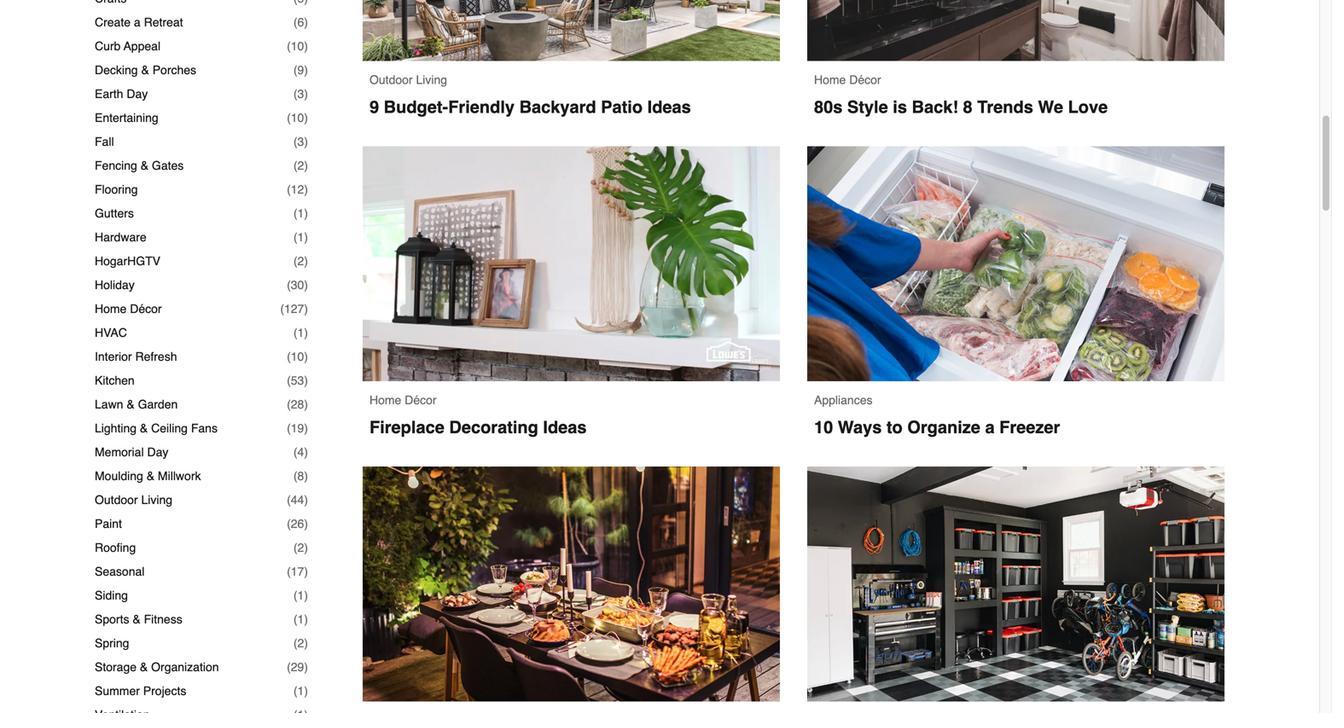 Task type: locate. For each thing, give the bounding box(es) containing it.
10 down ( 9 )
[[291, 111, 304, 125]]

day down the lighting & ceiling fans
[[147, 446, 168, 459]]

decorating
[[449, 418, 539, 437]]

décor up fireplace
[[405, 393, 437, 407]]

2 vertical spatial ( 10 )
[[287, 350, 308, 364]]

7 ) from the top
[[304, 159, 308, 173]]

0 vertical spatial ( 3 )
[[294, 87, 308, 101]]

18 ) from the top
[[304, 422, 308, 435]]

5 1 from the top
[[298, 613, 304, 627]]

hogarhgtv
[[95, 254, 161, 268]]

14 ) from the top
[[304, 326, 308, 340]]

& down lawn & garden on the bottom left of page
[[140, 422, 148, 435]]

3 for earth day
[[298, 87, 304, 101]]

1 ) from the top
[[304, 15, 308, 29]]

freezer
[[1000, 418, 1061, 437]]

1 vertical spatial outdoor
[[95, 494, 138, 507]]

decking & porches
[[95, 63, 196, 77]]

17 ) from the top
[[304, 398, 308, 412]]

1 vertical spatial 8
[[298, 470, 304, 483]]

1 down '127' at top
[[298, 326, 304, 340]]

8 ) from the top
[[304, 183, 308, 196]]

1 for summer projects
[[298, 685, 304, 698]]

2 up 29
[[298, 637, 304, 651]]

home décor for fireplace decorating ideas
[[370, 393, 437, 407]]

outdoor living for 9 budget-friendly backyard patio ideas
[[370, 73, 447, 87]]

0 vertical spatial 3
[[298, 87, 304, 101]]

( 26 )
[[287, 517, 308, 531]]

moulding
[[95, 470, 143, 483]]

11 ) from the top
[[304, 254, 308, 268]]

0 horizontal spatial living
[[141, 494, 172, 507]]

9 left budget-
[[370, 97, 379, 117]]

3 ( 1 ) from the top
[[294, 326, 308, 340]]

decking
[[95, 63, 138, 77]]

1 2 from the top
[[298, 159, 304, 173]]

22 ) from the top
[[304, 517, 308, 531]]

2 horizontal spatial home décor
[[814, 73, 882, 87]]

3 2 from the top
[[298, 541, 304, 555]]

( for interior refresh
[[287, 350, 291, 364]]

( 19 )
[[287, 422, 308, 435]]

( 1 ) for hardware
[[294, 231, 308, 244]]

2 1 from the top
[[298, 231, 304, 244]]

) for hardware
[[304, 231, 308, 244]]

)
[[304, 15, 308, 29], [304, 39, 308, 53], [304, 63, 308, 77], [304, 87, 308, 101], [304, 111, 308, 125], [304, 135, 308, 149], [304, 159, 308, 173], [304, 183, 308, 196], [304, 207, 308, 220], [304, 231, 308, 244], [304, 254, 308, 268], [304, 278, 308, 292], [304, 302, 308, 316], [304, 326, 308, 340], [304, 350, 308, 364], [304, 374, 308, 388], [304, 398, 308, 412], [304, 422, 308, 435], [304, 446, 308, 459], [304, 470, 308, 483], [304, 494, 308, 507], [304, 517, 308, 531], [304, 541, 308, 555], [304, 565, 308, 579], [304, 589, 308, 603], [304, 613, 308, 627], [304, 637, 308, 651], [304, 661, 308, 674], [304, 685, 308, 698]]

roofing
[[95, 541, 136, 555]]

love
[[1068, 97, 1108, 117]]

& down appeal
[[141, 63, 149, 77]]

3 down ( 9 )
[[298, 87, 304, 101]]

& for lawn
[[127, 398, 135, 412]]

10 for curb appeal
[[291, 39, 304, 53]]

( 2 )
[[294, 159, 308, 173], [294, 254, 308, 268], [294, 541, 308, 555], [294, 637, 308, 651]]

13 ) from the top
[[304, 302, 308, 316]]

& right sports
[[133, 613, 141, 627]]

29
[[291, 661, 304, 674]]

29 ) from the top
[[304, 685, 308, 698]]

( for spring
[[294, 637, 298, 651]]

0 vertical spatial outdoor living
[[370, 73, 447, 87]]

a left freezer
[[986, 418, 995, 437]]

( 29 )
[[287, 661, 308, 674]]

1 vertical spatial 9
[[370, 97, 379, 117]]

& for fencing
[[141, 159, 149, 173]]

ideas
[[648, 97, 691, 117], [543, 418, 587, 437]]

outdoor living for (
[[95, 494, 172, 507]]

8 down 4
[[298, 470, 304, 483]]

( 1 ) down 17
[[294, 589, 308, 603]]

0 vertical spatial ( 10 )
[[287, 39, 308, 53]]

( 28 )
[[287, 398, 308, 412]]

0 horizontal spatial home décor
[[95, 302, 162, 316]]

& up summer projects
[[140, 661, 148, 674]]

home décor
[[814, 73, 882, 87], [95, 302, 162, 316], [370, 393, 437, 407]]

20 ) from the top
[[304, 470, 308, 483]]

16 ) from the top
[[304, 374, 308, 388]]

8
[[963, 97, 973, 117], [298, 470, 304, 483]]

9 ) from the top
[[304, 207, 308, 220]]

3 ( 10 ) from the top
[[287, 350, 308, 364]]

1 horizontal spatial a
[[986, 418, 995, 437]]

1 for hvac
[[298, 326, 304, 340]]

25 ) from the top
[[304, 589, 308, 603]]

home for fireplace decorating ideas
[[370, 393, 402, 407]]

( 10 ) up 53
[[287, 350, 308, 364]]

outdoor living up budget-
[[370, 73, 447, 87]]

0 horizontal spatial home
[[95, 302, 127, 316]]

outdoor living down moulding & millwork
[[95, 494, 172, 507]]

kitchen
[[95, 374, 135, 388]]

( 10 ) for curb appeal
[[287, 39, 308, 53]]

ideas right decorating
[[543, 418, 587, 437]]

day down decking & porches
[[127, 87, 148, 101]]

2 ( 1 ) from the top
[[294, 231, 308, 244]]

1 vertical spatial ( 3 )
[[294, 135, 308, 149]]

1 down ( 17 )
[[298, 613, 304, 627]]

home up 80s
[[814, 73, 846, 87]]

home up 'hvac'
[[95, 302, 127, 316]]

0 vertical spatial 8
[[963, 97, 973, 117]]

1 vertical spatial ideas
[[543, 418, 587, 437]]

) for entertaining
[[304, 111, 308, 125]]

3 ) from the top
[[304, 63, 308, 77]]

décor up style
[[850, 73, 882, 87]]

1
[[298, 207, 304, 220], [298, 231, 304, 244], [298, 326, 304, 340], [298, 589, 304, 603], [298, 613, 304, 627], [298, 685, 304, 698]]

fitness
[[144, 613, 182, 627]]

1 down ( 12 )
[[298, 207, 304, 220]]

( for hvac
[[294, 326, 298, 340]]

home décor down holiday
[[95, 302, 162, 316]]

0 vertical spatial décor
[[850, 73, 882, 87]]

outdoor living
[[370, 73, 447, 87], [95, 494, 172, 507]]

28
[[291, 398, 304, 412]]

2 ( 2 ) from the top
[[294, 254, 308, 268]]

5 ) from the top
[[304, 111, 308, 125]]

home décor up fireplace
[[370, 393, 437, 407]]

1 for gutters
[[298, 207, 304, 220]]

) for seasonal
[[304, 565, 308, 579]]

1 vertical spatial day
[[147, 446, 168, 459]]

( 1 ) for gutters
[[294, 207, 308, 220]]

2 ( 10 ) from the top
[[287, 111, 308, 125]]

( 2 ) up 12
[[294, 159, 308, 173]]

19 ) from the top
[[304, 446, 308, 459]]

1 vertical spatial living
[[141, 494, 172, 507]]

1 vertical spatial décor
[[130, 302, 162, 316]]

living down moulding & millwork
[[141, 494, 172, 507]]

80s
[[814, 97, 843, 117]]

1 horizontal spatial 8
[[963, 97, 973, 117]]

4 ) from the top
[[304, 87, 308, 101]]

& right lawn
[[127, 398, 135, 412]]

1 1 from the top
[[298, 207, 304, 220]]

summer
[[95, 685, 140, 698]]

3 ( 2 ) from the top
[[294, 541, 308, 555]]

( for lawn & garden
[[287, 398, 291, 412]]

outdoor up budget-
[[370, 73, 413, 87]]

0 vertical spatial 9
[[298, 63, 304, 77]]

( for decking & porches
[[294, 63, 298, 77]]

) for create a retreat
[[304, 15, 308, 29]]

12 ) from the top
[[304, 278, 308, 292]]

( 17 )
[[287, 565, 308, 579]]

earth
[[95, 87, 123, 101]]

retreat
[[144, 15, 183, 29]]

day for earth day
[[127, 87, 148, 101]]

21 ) from the top
[[304, 494, 308, 507]]

( 2 ) for spring
[[294, 637, 308, 651]]

9 budget-friendly backyard patio ideas
[[370, 97, 691, 117]]

1 for hardware
[[298, 231, 304, 244]]

24 ) from the top
[[304, 565, 308, 579]]

( 1 ) down ( 17 )
[[294, 613, 308, 627]]

( 3 ) for earth day
[[294, 87, 308, 101]]

( for memorial day
[[294, 446, 298, 459]]

home up fireplace
[[370, 393, 402, 407]]

2 up ( 30 )
[[298, 254, 304, 268]]

paint
[[95, 517, 122, 531]]

2 up 12
[[298, 159, 304, 173]]

2 3 from the top
[[298, 135, 304, 149]]

( 10 ) down 6
[[287, 39, 308, 53]]

( for seasonal
[[287, 565, 291, 579]]

ideas right patio
[[648, 97, 691, 117]]

0 vertical spatial living
[[416, 73, 447, 87]]

( for create a retreat
[[294, 15, 298, 29]]

( 2 ) up 29
[[294, 637, 308, 651]]

( for kitchen
[[287, 374, 291, 388]]

1 horizontal spatial home décor
[[370, 393, 437, 407]]

décor down holiday
[[130, 302, 162, 316]]

( for lighting & ceiling fans
[[287, 422, 291, 435]]

1 down ( 29 ) in the bottom of the page
[[298, 685, 304, 698]]

0 horizontal spatial 9
[[298, 63, 304, 77]]

a 1980s black and white bathroom. image
[[808, 0, 1225, 61]]

0 horizontal spatial outdoor living
[[95, 494, 172, 507]]

( 1 ) for hvac
[[294, 326, 308, 340]]

millwork
[[158, 470, 201, 483]]

1 horizontal spatial home
[[370, 393, 402, 407]]

2 ( 3 ) from the top
[[294, 135, 308, 149]]

0 vertical spatial ideas
[[648, 97, 691, 117]]

( 1 ) down '127' at top
[[294, 326, 308, 340]]

1 horizontal spatial ideas
[[648, 97, 691, 117]]

1 vertical spatial outdoor living
[[95, 494, 172, 507]]

0 horizontal spatial 8
[[298, 470, 304, 483]]

outdoor for (
[[95, 494, 138, 507]]

6 ( 1 ) from the top
[[294, 685, 308, 698]]

a
[[134, 15, 141, 29], [986, 418, 995, 437]]

9 down ( 6 )
[[298, 63, 304, 77]]

0 horizontal spatial outdoor
[[95, 494, 138, 507]]

1 vertical spatial 3
[[298, 135, 304, 149]]

) for curb appeal
[[304, 39, 308, 53]]

) for lawn & garden
[[304, 398, 308, 412]]

) for paint
[[304, 517, 308, 531]]

& for moulding
[[147, 470, 155, 483]]

( 3 ) down ( 9 )
[[294, 87, 308, 101]]

3
[[298, 87, 304, 101], [298, 135, 304, 149]]

3 1 from the top
[[298, 326, 304, 340]]

( 2 ) up ( 30 )
[[294, 254, 308, 268]]

1 horizontal spatial outdoor living
[[370, 73, 447, 87]]

2 down 26
[[298, 541, 304, 555]]

0 vertical spatial home
[[814, 73, 846, 87]]

0 horizontal spatial a
[[134, 15, 141, 29]]

1 vertical spatial home
[[95, 302, 127, 316]]

1 vertical spatial a
[[986, 418, 995, 437]]

15 ) from the top
[[304, 350, 308, 364]]

flooring
[[95, 183, 138, 196]]

9
[[298, 63, 304, 77], [370, 97, 379, 117]]

1 up 30
[[298, 231, 304, 244]]

& left millwork
[[147, 470, 155, 483]]

0 horizontal spatial décor
[[130, 302, 162, 316]]

30
[[291, 278, 304, 292]]

& left gates
[[141, 159, 149, 173]]

( 1 )
[[294, 207, 308, 220], [294, 231, 308, 244], [294, 326, 308, 340], [294, 589, 308, 603], [294, 613, 308, 627], [294, 685, 308, 698]]

( for moulding & millwork
[[294, 470, 298, 483]]

2 for fencing & gates
[[298, 159, 304, 173]]

1 down 17
[[298, 589, 304, 603]]

6 1 from the top
[[298, 685, 304, 698]]

10 for entertaining
[[291, 111, 304, 125]]

( 1 ) up 30
[[294, 231, 308, 244]]

( 8 )
[[294, 470, 308, 483]]

garden
[[138, 398, 178, 412]]

day
[[127, 87, 148, 101], [147, 446, 168, 459]]

53
[[291, 374, 304, 388]]

) for hvac
[[304, 326, 308, 340]]

) for gutters
[[304, 207, 308, 220]]

4 1 from the top
[[298, 589, 304, 603]]

1 vertical spatial home décor
[[95, 302, 162, 316]]

a up appeal
[[134, 15, 141, 29]]

27 ) from the top
[[304, 637, 308, 651]]

2 vertical spatial home
[[370, 393, 402, 407]]

entertaining
[[95, 111, 159, 125]]

outdoor
[[370, 73, 413, 87], [95, 494, 138, 507]]

26 ) from the top
[[304, 613, 308, 627]]

1 ( 3 ) from the top
[[294, 87, 308, 101]]

home for (
[[95, 302, 127, 316]]

0 horizontal spatial ideas
[[543, 418, 587, 437]]

2 vertical spatial home décor
[[370, 393, 437, 407]]

( 1 ) down ( 29 ) in the bottom of the page
[[294, 685, 308, 698]]

2 horizontal spatial home
[[814, 73, 846, 87]]

home décor up 80s
[[814, 73, 882, 87]]

( 10 )
[[287, 39, 308, 53], [287, 111, 308, 125], [287, 350, 308, 364]]

( 10 ) down ( 9 )
[[287, 111, 308, 125]]

day for memorial day
[[147, 446, 168, 459]]

44
[[291, 494, 304, 507]]

4 ( 1 ) from the top
[[294, 589, 308, 603]]

1 ( 10 ) from the top
[[287, 39, 308, 53]]

( for home décor
[[280, 302, 284, 316]]

3 up ( 12 )
[[298, 135, 304, 149]]

4 2 from the top
[[298, 637, 304, 651]]

10 down 6
[[291, 39, 304, 53]]

budget-
[[384, 97, 448, 117]]

) for interior refresh
[[304, 350, 308, 364]]

1 ( 1 ) from the top
[[294, 207, 308, 220]]

interior
[[95, 350, 132, 364]]

living
[[416, 73, 447, 87], [141, 494, 172, 507]]

( 127 )
[[280, 302, 308, 316]]

0 vertical spatial home décor
[[814, 73, 882, 87]]

2 horizontal spatial décor
[[850, 73, 882, 87]]

a fireplace mantel layered with artwork, lanterns and a vase with green leaves. image
[[363, 146, 780, 381]]

( for holiday
[[287, 278, 291, 292]]

) for roofing
[[304, 541, 308, 555]]

6 ) from the top
[[304, 135, 308, 149]]

2 vertical spatial décor
[[405, 393, 437, 407]]

1 ( 2 ) from the top
[[294, 159, 308, 173]]

8 right back! on the right of the page
[[963, 97, 973, 117]]

1 horizontal spatial outdoor
[[370, 73, 413, 87]]

23 ) from the top
[[304, 541, 308, 555]]

fall
[[95, 135, 114, 149]]

trends
[[978, 97, 1034, 117]]

living up budget-
[[416, 73, 447, 87]]

4 ( 2 ) from the top
[[294, 637, 308, 651]]

( 1 ) for summer projects
[[294, 685, 308, 698]]

( 2 ) down 26
[[294, 541, 308, 555]]

5 ( 1 ) from the top
[[294, 613, 308, 627]]

( 1 ) down ( 12 )
[[294, 207, 308, 220]]

1 horizontal spatial living
[[416, 73, 447, 87]]

2 2 from the top
[[298, 254, 304, 268]]

) for moulding & millwork
[[304, 470, 308, 483]]

décor for fireplace decorating ideas
[[405, 393, 437, 407]]

10 up 53
[[291, 350, 304, 364]]

1 horizontal spatial décor
[[405, 393, 437, 407]]

1 vertical spatial ( 10 )
[[287, 111, 308, 125]]

2 ) from the top
[[304, 39, 308, 53]]

0 vertical spatial day
[[127, 87, 148, 101]]

& for sports
[[133, 613, 141, 627]]

outdoor down moulding
[[95, 494, 138, 507]]

( 53 )
[[287, 374, 308, 388]]

10
[[291, 39, 304, 53], [291, 111, 304, 125], [291, 350, 304, 364], [814, 418, 833, 437]]

0 vertical spatial outdoor
[[370, 73, 413, 87]]

10 ) from the top
[[304, 231, 308, 244]]

décor
[[850, 73, 882, 87], [130, 302, 162, 316], [405, 393, 437, 407]]

28 ) from the top
[[304, 661, 308, 674]]

) for siding
[[304, 589, 308, 603]]

( for curb appeal
[[287, 39, 291, 53]]

1 3 from the top
[[298, 87, 304, 101]]

( 3 ) up ( 12 )
[[294, 135, 308, 149]]

( 3 )
[[294, 87, 308, 101], [294, 135, 308, 149]]

) for decking & porches
[[304, 63, 308, 77]]

living for 9 budget-friendly backyard patio ideas
[[416, 73, 447, 87]]

127
[[284, 302, 304, 316]]



Task type: vqa. For each thing, say whether or not it's contained in the screenshot.
third 1 from the top
yes



Task type: describe. For each thing, give the bounding box(es) containing it.
spring
[[95, 637, 129, 651]]

the weekender host monica mangin turns a texas patio into an outdoor space for entertaining friends. image
[[363, 0, 780, 61]]

) for holiday
[[304, 278, 308, 292]]

summer projects
[[95, 685, 186, 698]]

) for kitchen
[[304, 374, 308, 388]]

( 3 ) for fall
[[294, 135, 308, 149]]

sports & fitness
[[95, 613, 182, 627]]

outdoor for 9 budget-friendly backyard patio ideas
[[370, 73, 413, 87]]

lighting & ceiling fans
[[95, 422, 218, 435]]

) for outdoor living
[[304, 494, 308, 507]]

) for storage & organization
[[304, 661, 308, 674]]

( 6 )
[[294, 15, 308, 29]]

( 4 )
[[294, 446, 308, 459]]

( for storage & organization
[[287, 661, 291, 674]]

interior refresh
[[95, 350, 177, 364]]

2 for roofing
[[298, 541, 304, 555]]

10 ways to organize a freezer
[[814, 418, 1061, 437]]

patio
[[601, 97, 643, 117]]

style
[[848, 97, 888, 117]]

( for hardware
[[294, 231, 298, 244]]

2 for hogarhgtv
[[298, 254, 304, 268]]

ceiling
[[151, 422, 188, 435]]

( for fencing & gates
[[294, 159, 298, 173]]

organization
[[151, 661, 219, 674]]

memorial day
[[95, 446, 168, 459]]

to
[[887, 418, 903, 437]]

26
[[291, 517, 304, 531]]

décor for (
[[130, 302, 162, 316]]

storage & organization
[[95, 661, 219, 674]]

80s style is back! 8 trends we love
[[814, 97, 1108, 117]]

) for lighting & ceiling fans
[[304, 422, 308, 435]]

appeal
[[124, 39, 161, 53]]

hvac
[[95, 326, 127, 340]]

( 12 )
[[287, 183, 308, 196]]

17
[[291, 565, 304, 579]]

19
[[291, 422, 304, 435]]

( for paint
[[287, 517, 291, 531]]

( for summer projects
[[294, 685, 298, 698]]

( 1 ) for sports & fitness
[[294, 613, 308, 627]]

memorial
[[95, 446, 144, 459]]

appliances
[[814, 393, 873, 407]]

& for storage
[[140, 661, 148, 674]]

moulding & millwork
[[95, 470, 201, 483]]

0 vertical spatial a
[[134, 15, 141, 29]]

holiday
[[95, 278, 135, 292]]

( 10 ) for interior refresh
[[287, 350, 308, 364]]

( 30 )
[[287, 278, 308, 292]]

) for home décor
[[304, 302, 308, 316]]

( 44 )
[[287, 494, 308, 507]]

a woman wearing a blue shirt reaching for a bag of green peppers in a chest freezer. image
[[808, 146, 1225, 381]]

fencing
[[95, 159, 137, 173]]

12
[[291, 183, 304, 196]]

) for earth day
[[304, 87, 308, 101]]

& for decking
[[141, 63, 149, 77]]

a patio with string lights and a wood table set with white plates, linens, wineglasses and food. image
[[363, 467, 780, 702]]

hardware
[[95, 231, 147, 244]]

projects
[[143, 685, 186, 698]]

refresh
[[135, 350, 177, 364]]

1 for siding
[[298, 589, 304, 603]]

( for sports & fitness
[[294, 613, 298, 627]]

home décor for (
[[95, 302, 162, 316]]

fans
[[191, 422, 218, 435]]

home for 80s style is back! 8 trends we love
[[814, 73, 846, 87]]

create a retreat
[[95, 15, 183, 29]]

curb
[[95, 39, 121, 53]]

seasonal
[[95, 565, 145, 579]]

( for flooring
[[287, 183, 291, 196]]

1 horizontal spatial 9
[[370, 97, 379, 117]]

3 for fall
[[298, 135, 304, 149]]

( for hogarhgtv
[[294, 254, 298, 268]]

back!
[[912, 97, 959, 117]]

gutters
[[95, 207, 134, 220]]

10 down appliances
[[814, 418, 833, 437]]

a black and white organizaed garage with a workstation, shelves with storage bins, bikes and more. image
[[808, 467, 1225, 702]]

fencing & gates
[[95, 159, 184, 173]]

lawn
[[95, 398, 123, 412]]

backyard
[[520, 97, 596, 117]]

( for fall
[[294, 135, 298, 149]]

we
[[1038, 97, 1064, 117]]

fireplace
[[370, 418, 445, 437]]

friendly
[[448, 97, 515, 117]]

( 9 )
[[294, 63, 308, 77]]

) for spring
[[304, 637, 308, 651]]

10 for interior refresh
[[291, 350, 304, 364]]

storage
[[95, 661, 137, 674]]

décor for 80s style is back! 8 trends we love
[[850, 73, 882, 87]]

) for fencing & gates
[[304, 159, 308, 173]]

( 2 ) for hogarhgtv
[[294, 254, 308, 268]]

) for flooring
[[304, 183, 308, 196]]

) for sports & fitness
[[304, 613, 308, 627]]

ways
[[838, 418, 882, 437]]

( 10 ) for entertaining
[[287, 111, 308, 125]]

lawn & garden
[[95, 398, 178, 412]]

1 for sports & fitness
[[298, 613, 304, 627]]

& for lighting
[[140, 422, 148, 435]]

create
[[95, 15, 131, 29]]

earth day
[[95, 87, 148, 101]]

lighting
[[95, 422, 137, 435]]

( for gutters
[[294, 207, 298, 220]]

is
[[893, 97, 907, 117]]

6
[[298, 15, 304, 29]]

( for earth day
[[294, 87, 298, 101]]

organize
[[908, 418, 981, 437]]

living for (
[[141, 494, 172, 507]]

( 2 ) for roofing
[[294, 541, 308, 555]]

( for entertaining
[[287, 111, 291, 125]]

gates
[[152, 159, 184, 173]]

( for outdoor living
[[287, 494, 291, 507]]

4
[[298, 446, 304, 459]]

fireplace decorating ideas
[[370, 418, 587, 437]]

) for fall
[[304, 135, 308, 149]]

siding
[[95, 589, 128, 603]]

( for roofing
[[294, 541, 298, 555]]

( 1 ) for siding
[[294, 589, 308, 603]]

2 for spring
[[298, 637, 304, 651]]

porches
[[153, 63, 196, 77]]

) for hogarhgtv
[[304, 254, 308, 268]]

home décor for 80s style is back! 8 trends we love
[[814, 73, 882, 87]]

sports
[[95, 613, 129, 627]]

curb appeal
[[95, 39, 161, 53]]

) for memorial day
[[304, 446, 308, 459]]

( 2 ) for fencing & gates
[[294, 159, 308, 173]]



